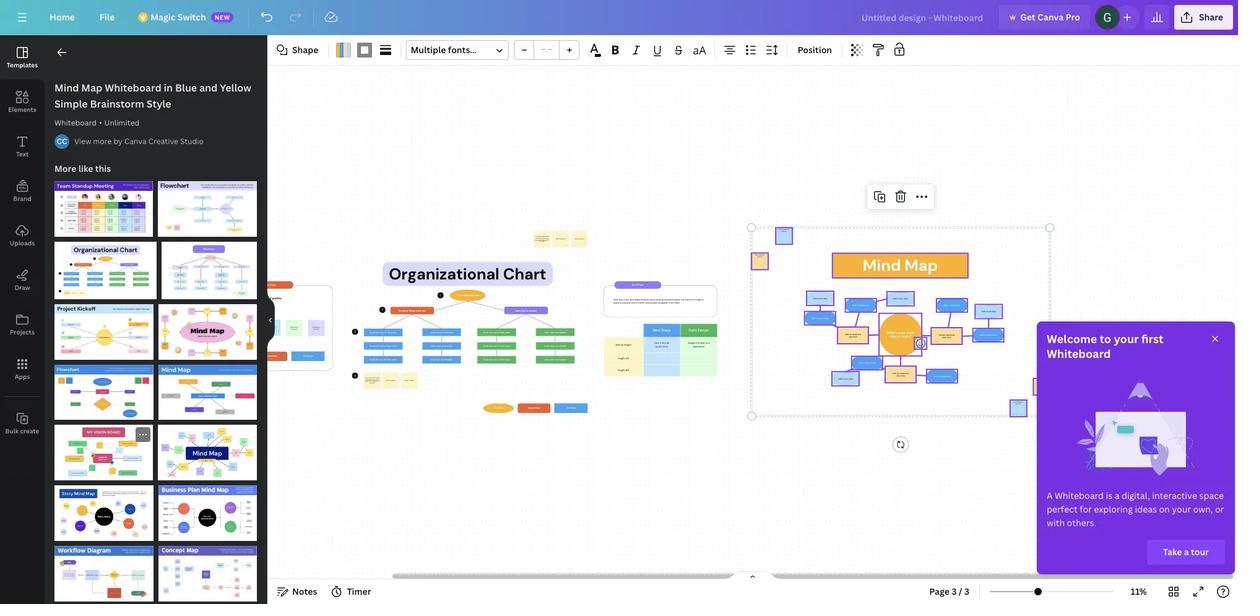 Task type: describe. For each thing, give the bounding box(es) containing it.
shape
[[292, 44, 319, 56]]

position
[[798, 44, 832, 56]]

turn
[[654, 342, 659, 345]]

interactive
[[1153, 490, 1198, 502]]

unlimited
[[104, 118, 139, 128]]

map
[[81, 81, 102, 95]]

view more by canva creative studio button
[[74, 136, 204, 148]]

next
[[653, 329, 661, 333]]

to inside assign the task to a teammate
[[706, 342, 708, 345]]

timer button
[[327, 583, 376, 602]]

get
[[228, 297, 232, 301]]

creative
[[148, 136, 178, 147]]

point
[[689, 329, 697, 333]]

on
[[1159, 504, 1170, 516]]

or
[[1215, 504, 1224, 516]]

digital,
[[1122, 490, 1150, 502]]

guides.
[[272, 297, 282, 301]]

uploads
[[10, 239, 35, 248]]

position button
[[793, 40, 837, 60]]

brainstorm
[[90, 97, 144, 111]]

canva creative studio image
[[54, 134, 69, 149]]

more
[[54, 163, 76, 175]]

0 horizontal spatial an
[[621, 344, 624, 347]]

canva assistant image
[[1203, 544, 1217, 559]]

remote meetings whiteboard in orange red basic style image
[[54, 181, 153, 237]]

welcome to your first whiteboard
[[1047, 332, 1164, 362]]

like
[[78, 163, 93, 175]]

business plan mind map brainstorm whiteboard in blue red modern professional style image
[[158, 486, 257, 542]]

teammate
[[693, 346, 705, 349]]

magic switch
[[151, 11, 206, 23]]

get canva pro button
[[1000, 5, 1090, 30]]

add an insight turn it into an action item
[[616, 342, 670, 349]]

a inside assign the task to a teammate
[[709, 342, 710, 345]]

bulk create button
[[0, 402, 45, 446]]

brand button
[[0, 169, 45, 214]]

share
[[1199, 11, 1224, 23]]

#3
[[626, 370, 629, 373]]

your inside welcome to your first whiteboard
[[1114, 332, 1139, 347]]

the inside assign the task to a teammate
[[696, 342, 700, 345]]

studio
[[180, 136, 204, 147]]

yellow
[[220, 81, 251, 95]]

draw
[[14, 284, 30, 292]]

projects button
[[0, 303, 45, 347]]

pro
[[1066, 11, 1080, 23]]

bulk
[[5, 427, 19, 436]]

text button
[[0, 124, 45, 169]]

for
[[1080, 504, 1092, 516]]

bulk create
[[5, 427, 39, 436]]

1 3 from the left
[[952, 586, 957, 598]]

/
[[959, 586, 963, 598]]

started
[[233, 297, 244, 301]]

0 vertical spatial with
[[244, 297, 250, 301]]

assign
[[688, 342, 696, 345]]

multiple fonts… button
[[406, 40, 509, 60]]

blue
[[175, 81, 197, 95]]

others.
[[1067, 518, 1097, 529]]

insight for insight #3
[[618, 370, 625, 373]]

1 horizontal spatial an
[[667, 342, 670, 345]]

get
[[1021, 11, 1036, 23]]

new
[[215, 13, 230, 22]]

hide image
[[267, 290, 275, 350]]

let's get started with the numbered guides.
[[220, 297, 282, 301]]

with inside a whiteboard is a digital, interactive space perfect for exploring ideas on your own, or with others.
[[1047, 518, 1065, 529]]

first
[[1142, 332, 1164, 347]]

a inside a whiteboard is a digital, interactive space perfect for exploring ideas on your own, or with others.
[[1115, 490, 1120, 502]]

#ffffff, #000000 image
[[588, 54, 601, 57]]

sitemap whiteboard in green purple basic style image
[[162, 242, 257, 300]]

add
[[616, 344, 621, 347]]

insight #2
[[618, 358, 629, 361]]

– – number field
[[538, 43, 556, 58]]

in
[[164, 81, 173, 95]]

elements
[[8, 105, 36, 114]]

projects
[[10, 328, 35, 337]]

to inside welcome to your first whiteboard
[[1100, 332, 1112, 347]]

flow chart whiteboard in red blue basic style image
[[158, 181, 257, 237]]

by
[[114, 136, 122, 147]]

an image of a hand placing a sticky note on a whiteboard image
[[1047, 372, 1225, 490]]

page 3 / 3
[[930, 586, 970, 598]]

take
[[1163, 547, 1182, 559]]

flow chart whiteboard in red blue basic style group
[[158, 174, 257, 237]]

assign the task to a teammate
[[688, 342, 710, 349]]

take a tour button
[[1147, 541, 1225, 565]]

a whiteboard is a digital, interactive space perfect for exploring ideas on your own, or with others.
[[1047, 490, 1224, 529]]

create
[[20, 427, 39, 436]]

mind map brainstorm whiteboard in colorful style image
[[158, 426, 257, 481]]

style
[[147, 97, 171, 111]]

numbered
[[257, 297, 271, 301]]

vision board brainstorm whiteboard in pink yellow trendy stickers style group
[[54, 426, 153, 481]]

vision board brainstorm whiteboard in pink yellow trendy stickers style image
[[54, 426, 153, 481]]

this
[[95, 163, 111, 175]]

page
[[930, 586, 950, 598]]

0 horizontal spatial the
[[251, 297, 256, 301]]

steps
[[662, 329, 671, 333]]



Task type: vqa. For each thing, say whether or not it's contained in the screenshot.
How in the Hear how others deliver creative and collaborative learning.
no



Task type: locate. For each thing, give the bounding box(es) containing it.
view more by canva creative studio
[[74, 136, 204, 147]]

timer
[[347, 586, 371, 598]]

get canva pro
[[1021, 11, 1080, 23]]

page 3 / 3 button
[[925, 583, 975, 602]]

11%
[[1131, 586, 1147, 598]]

person
[[698, 329, 709, 333]]

with
[[244, 297, 250, 301], [1047, 518, 1065, 529]]

multiple fonts…
[[411, 44, 477, 56]]

shape button
[[272, 40, 324, 60]]

1 vertical spatial with
[[1047, 518, 1065, 529]]

mindmap brainstorm whiteboard in yellow pink trendy stickers style image
[[158, 305, 257, 360]]

into
[[662, 342, 666, 345]]

concept map planning whiteboard in purple green modern professional style group
[[158, 539, 257, 602]]

a inside button
[[1184, 547, 1189, 559]]

sitemap whiteboard in green purple basic style group
[[162, 235, 257, 300]]

tour
[[1191, 547, 1209, 559]]

notes
[[292, 586, 317, 598]]

3 right / at right
[[965, 586, 970, 598]]

the up the teammate
[[696, 342, 700, 345]]

workflow diagram planning whiteboard in purple blue modern professional style image
[[54, 547, 153, 602]]

home link
[[40, 5, 85, 30]]

Design title text field
[[852, 5, 995, 30]]

1 horizontal spatial with
[[1047, 518, 1065, 529]]

1 vertical spatial canva
[[124, 136, 147, 147]]

11% button
[[1119, 583, 1159, 602]]

whiteboard inside a whiteboard is a digital, interactive space perfect for exploring ideas on your own, or with others.
[[1055, 490, 1104, 502]]

canva creative studio element
[[54, 134, 69, 149]]

1 horizontal spatial canva
[[1038, 11, 1064, 23]]

view
[[74, 136, 91, 147]]

0 vertical spatial your
[[1114, 332, 1139, 347]]

0 vertical spatial the
[[251, 297, 256, 301]]

insight left #3
[[618, 370, 625, 373]]

apps
[[15, 373, 30, 381]]

file
[[100, 11, 115, 23]]

with down perfect
[[1047, 518, 1065, 529]]

your down interactive
[[1172, 504, 1191, 516]]

mind map whiteboard in blue and yellow simple brainstorm style
[[54, 81, 251, 111]]

welcome
[[1047, 332, 1097, 347]]

1 horizontal spatial 3
[[965, 586, 970, 598]]

ideas
[[1135, 504, 1157, 516]]

1 horizontal spatial a
[[1115, 490, 1120, 502]]

exploring
[[1094, 504, 1133, 516]]

insight
[[618, 358, 626, 361], [618, 370, 625, 373]]

workflow diagram planning whiteboard in purple blue modern professional style group
[[54, 539, 153, 602]]

business plan mind map brainstorm whiteboard in blue red modern professional style group
[[158, 479, 257, 542]]

1 vertical spatial a
[[1115, 490, 1120, 502]]

perfect
[[1047, 504, 1078, 516]]

item
[[663, 346, 668, 349]]

side panel tab list
[[0, 35, 45, 446]]

uploads button
[[0, 214, 45, 258]]

org chart whiteboard in yellow red basic style group
[[54, 235, 157, 300]]

0 vertical spatial a
[[709, 342, 710, 345]]

1 horizontal spatial your
[[1172, 504, 1191, 516]]

canva inside button
[[1038, 11, 1064, 23]]

brand
[[13, 194, 31, 203]]

story mind map brainstorm whiteboard in blue orange minimal style image
[[54, 486, 153, 542]]

elements button
[[0, 80, 45, 124]]

2 horizontal spatial a
[[1184, 547, 1189, 559]]

an right into
[[667, 342, 670, 345]]

is
[[1106, 490, 1113, 502]]

remote meetings whiteboard in orange red basic style group
[[54, 174, 153, 237]]

own,
[[1194, 504, 1213, 516]]

it
[[660, 342, 662, 345]]

canva right the by
[[124, 136, 147, 147]]

next steps point person
[[653, 329, 709, 333]]

switch
[[178, 11, 206, 23]]

file button
[[90, 5, 125, 30]]

your inside a whiteboard is a digital, interactive space perfect for exploring ideas on your own, or with others.
[[1172, 504, 1191, 516]]

1 vertical spatial insight
[[618, 370, 625, 373]]

0 horizontal spatial 3
[[952, 586, 957, 598]]

show pages image
[[723, 572, 783, 581]]

more
[[93, 136, 112, 147]]

flowchart whiteboard in orange blue minimal lines style image
[[54, 365, 153, 421]]

templates
[[7, 61, 38, 69]]

3 left / at right
[[952, 586, 957, 598]]

mind
[[54, 81, 79, 95]]

1 vertical spatial the
[[696, 342, 700, 345]]

a
[[1047, 490, 1053, 502]]

project kickoff whiteboard in purple red basic style image
[[54, 305, 153, 360]]

home
[[50, 11, 75, 23]]

magic
[[151, 11, 176, 23]]

insight
[[624, 344, 632, 347]]

whiteboard inside welcome to your first whiteboard
[[1047, 347, 1111, 362]]

org chart whiteboard in yellow red basic style image
[[54, 242, 157, 300]]

space
[[1200, 490, 1224, 502]]

with right started
[[244, 297, 250, 301]]

0 horizontal spatial canva
[[124, 136, 147, 147]]

#868686 image
[[358, 43, 372, 58]]

0 horizontal spatial with
[[244, 297, 250, 301]]

story mind map brainstorm whiteboard in blue orange minimal style group
[[54, 479, 153, 542]]

whiteboard inside mind map whiteboard in blue and yellow simple brainstorm style
[[105, 81, 161, 95]]

mind map brainstorm whiteboard in colorful style group
[[158, 418, 257, 481]]

flowchart whiteboard in orange blue minimal lines style group
[[54, 358, 153, 421]]

your
[[1114, 332, 1139, 347], [1172, 504, 1191, 516]]

canva
[[1038, 11, 1064, 23], [124, 136, 147, 147]]

notes button
[[272, 583, 322, 602]]

canva left pro
[[1038, 11, 1064, 23]]

2 vertical spatial a
[[1184, 547, 1189, 559]]

a right 'is'
[[1115, 490, 1120, 502]]

to right task
[[706, 342, 708, 345]]

2 insight from the top
[[618, 370, 625, 373]]

canva inside button
[[124, 136, 147, 147]]

draw button
[[0, 258, 45, 303]]

share button
[[1175, 5, 1233, 30]]

your left first on the right bottom
[[1114, 332, 1139, 347]]

mindmap brainstorm whiteboard in blue grey minimal lines style image
[[158, 365, 257, 421]]

project kickoff whiteboard in purple red basic style group
[[54, 297, 153, 360]]

more like this
[[54, 163, 111, 175]]

an right the add
[[621, 344, 624, 347]]

group
[[514, 40, 580, 60]]

text
[[16, 150, 29, 159]]

insight for insight #2
[[618, 358, 626, 361]]

task
[[700, 342, 705, 345]]

0 horizontal spatial to
[[706, 342, 708, 345]]

main menu bar
[[0, 0, 1238, 35]]

the left numbered
[[251, 297, 256, 301]]

to right "welcome"
[[1100, 332, 1112, 347]]

2 3 from the left
[[965, 586, 970, 598]]

multiple
[[411, 44, 446, 56]]

simple
[[54, 97, 88, 111]]

apps button
[[0, 347, 45, 392]]

1 vertical spatial your
[[1172, 504, 1191, 516]]

#2
[[626, 358, 629, 361]]

0 horizontal spatial a
[[709, 342, 710, 345]]

0 horizontal spatial your
[[1114, 332, 1139, 347]]

0 vertical spatial canva
[[1038, 11, 1064, 23]]

mindmap brainstorm whiteboard in blue grey minimal lines style group
[[158, 358, 257, 421]]

#ffb001, #35a1f4, #ffdc90, #a9daff image
[[337, 43, 351, 58]]

insight left #2
[[618, 358, 626, 361]]

1 insight from the top
[[618, 358, 626, 361]]

1 horizontal spatial to
[[1100, 332, 1112, 347]]

a
[[709, 342, 710, 345], [1115, 490, 1120, 502], [1184, 547, 1189, 559]]

mindmap brainstorm whiteboard in yellow pink trendy stickers style group
[[158, 297, 257, 360]]

a right task
[[709, 342, 710, 345]]

take a tour
[[1163, 547, 1209, 559]]

the
[[251, 297, 256, 301], [696, 342, 700, 345]]

concept map planning whiteboard in purple green modern professional style image
[[158, 547, 257, 602]]

3
[[952, 586, 957, 598], [965, 586, 970, 598]]

action
[[656, 346, 663, 349]]

a left tour
[[1184, 547, 1189, 559]]

0 vertical spatial insight
[[618, 358, 626, 361]]

1 horizontal spatial the
[[696, 342, 700, 345]]



